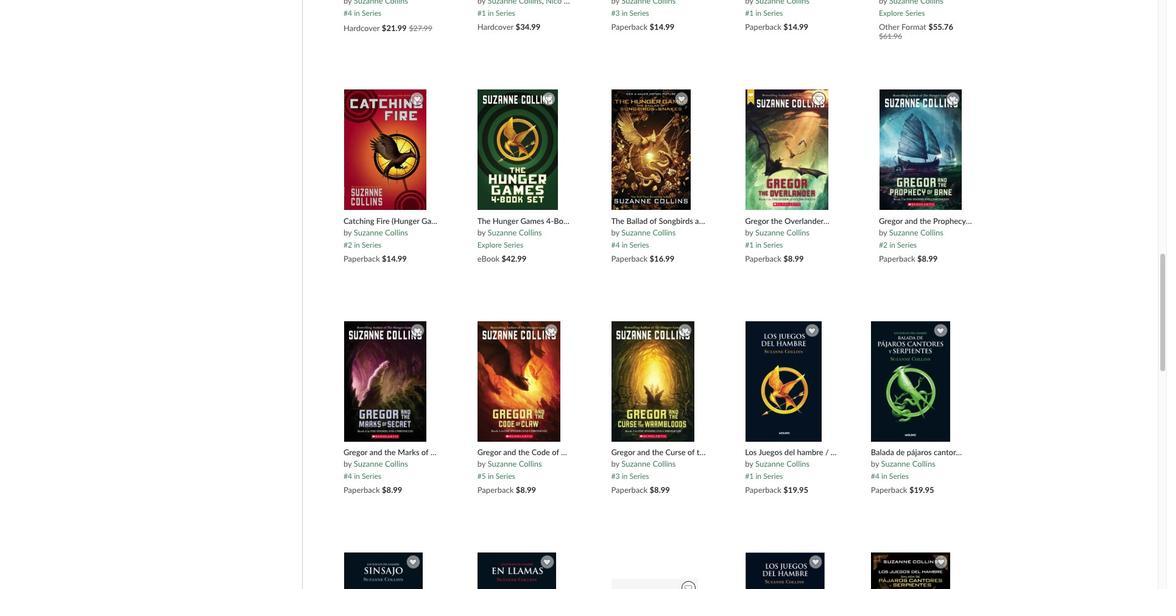 Task type: locate. For each thing, give the bounding box(es) containing it.
in inside #1 in series paperback $14.99
[[756, 9, 762, 18]]

of inside gregor and the marks of secret… by suzanne collins #4 in series paperback $8.99
[[421, 448, 429, 458]]

hardcover for $34.99
[[477, 22, 514, 32]]

1 horizontal spatial $14.99
[[650, 22, 675, 32]]

#3 in series link
[[611, 6, 649, 18], [611, 470, 649, 481]]

collins down gregor and the curse of the… link
[[653, 460, 676, 469]]

series inside los juegos del hambre / the… by suzanne collins #1 in series paperback $19.95
[[764, 472, 783, 481]]

1 vertical spatial #3 in series link
[[611, 470, 649, 481]]

1 #2 in series link from the left
[[344, 238, 381, 250]]

#2 in series link down catching
[[344, 238, 381, 250]]

of for gregor and the code of claw…
[[552, 448, 559, 458]]

by down the ballad of songbirds and… "link"
[[611, 228, 620, 237]]

balada de pájaros cantores y… by suzanne collins #4 in series paperback $19.95
[[871, 448, 975, 495]]

1 vertical spatial #3
[[611, 472, 620, 481]]

gregor right claw…
[[611, 448, 635, 458]]

by down gregor the overlander… link
[[745, 228, 753, 237]]

the inside gregor and the code of claw… by suzanne collins #5 in series paperback $8.99
[[518, 448, 530, 458]]

catching
[[344, 216, 374, 226]]

collins down balada de pájaros cantores y… link
[[912, 460, 936, 469]]

suzanne down gregor and the marks of secret… link
[[354, 460, 383, 469]]

explore up the other
[[879, 9, 904, 18]]

and inside gregor and the curse of the… by suzanne collins #3 in series paperback $8.99
[[637, 448, 650, 458]]

$14.99 inside "#3 in series paperback $14.99"
[[650, 22, 675, 32]]

$14.99 for #3 in series paperback $14.99
[[650, 22, 675, 32]]

$19.95 down balada de pájaros cantores y… link
[[909, 486, 934, 495]]

#2 down gregor and the prophecy of… link
[[879, 241, 888, 250]]

hardcover inside #1 in series hardcover $34.99
[[477, 22, 514, 32]]

by inside gregor and the prophecy of… by suzanne collins #2 in series paperback $8.99
[[879, 228, 887, 237]]

title: gregor and the curse of the warmbloods (underland chronicles series #3), author: suzanne collins image
[[611, 321, 695, 443]]

collins down the ballad of songbirds and… "link"
[[653, 228, 676, 237]]

suzanne collins link down del at bottom right
[[755, 460, 810, 469]]

prophecy
[[933, 216, 966, 226]]

explore series link
[[879, 6, 925, 18], [477, 238, 523, 250]]

games
[[520, 216, 544, 226]]

collins down catching fire (hunger games… link
[[385, 228, 408, 237]]

suzanne collins link down gregor and the curse of the… link
[[622, 460, 676, 469]]

1 horizontal spatial the
[[611, 216, 625, 226]]

series inside "#4 in series hardcover $21.99 $27.99"
[[362, 9, 381, 18]]

explore up ebook at the top of the page
[[477, 241, 502, 250]]

collins down gregor the overlander… link
[[787, 228, 810, 237]]

los
[[745, 448, 757, 458]]

the inside gregor and the prophecy of… by suzanne collins #2 in series paperback $8.99
[[920, 216, 931, 226]]

other
[[879, 22, 900, 32]]

2 #3 in series link from the top
[[611, 470, 649, 481]]

suzanne down gregor and the curse of the… link
[[622, 460, 651, 469]]

suzanne down gregor and the prophecy of… link
[[889, 228, 918, 237]]

explore
[[879, 9, 904, 18], [477, 241, 502, 250]]

overlander…
[[785, 216, 830, 226]]

in inside #1 in series hardcover $34.99
[[488, 9, 494, 18]]

$14.99
[[650, 22, 675, 32], [784, 22, 808, 32], [382, 254, 407, 264]]

gregor and the marks of secret… by suzanne collins #4 in series paperback $8.99
[[344, 448, 459, 495]]

paperback inside gregor and the prophecy of… by suzanne collins #2 in series paperback $8.99
[[879, 254, 915, 264]]

the inside gregor and the marks of secret… by suzanne collins #4 in series paperback $8.99
[[384, 448, 396, 458]]

gregor left prophecy
[[879, 216, 903, 226]]

suzanne collins link for cantores
[[881, 460, 936, 469]]

the inside gregor and the curse of the… by suzanne collins #3 in series paperback $8.99
[[652, 448, 664, 458]]

collins down the hunger games 4-book… link
[[519, 228, 542, 237]]

#4
[[344, 9, 352, 18], [611, 241, 620, 250], [344, 472, 352, 481], [871, 472, 880, 481]]

gregor left marks
[[344, 448, 368, 458]]

hardcover
[[477, 22, 514, 32], [344, 23, 380, 33]]

$8.99 inside gregor the overlander… by suzanne collins #1 in series paperback $8.99
[[784, 254, 804, 264]]

0 vertical spatial #3 in series link
[[611, 6, 649, 18]]

songbirds
[[659, 216, 693, 226]]

the
[[771, 216, 783, 226], [920, 216, 931, 226], [384, 448, 396, 458], [518, 448, 530, 458], [652, 448, 664, 458]]

suzanne collins link down hunger
[[488, 228, 542, 237]]

and inside gregor and the marks of secret… by suzanne collins #4 in series paperback $8.99
[[370, 448, 382, 458]]

by
[[344, 228, 352, 237], [477, 228, 486, 237], [611, 228, 620, 237], [745, 228, 753, 237], [879, 228, 887, 237], [344, 460, 352, 469], [477, 460, 486, 469], [611, 460, 620, 469], [745, 460, 753, 469], [871, 460, 879, 469]]

the left the ballad
[[611, 216, 625, 226]]

the hunger games 4-book… link
[[477, 216, 578, 226]]

gregor and the prophecy of… link
[[879, 216, 981, 226]]

series inside gregor and the curse of the… by suzanne collins #3 in series paperback $8.99
[[630, 472, 649, 481]]

and
[[905, 216, 918, 226], [370, 448, 382, 458], [503, 448, 516, 458], [637, 448, 650, 458]]

paperback
[[611, 22, 648, 32], [745, 22, 782, 32], [344, 254, 380, 264], [611, 254, 648, 264], [745, 254, 782, 264], [879, 254, 915, 264], [344, 486, 380, 495], [477, 486, 514, 495], [611, 486, 648, 495], [745, 486, 782, 495], [871, 486, 907, 495]]

(hunger
[[392, 216, 420, 226]]

suzanne down juegos
[[755, 460, 785, 469]]

suzanne down de
[[881, 460, 910, 469]]

explore series link up format
[[879, 6, 925, 18]]

0 horizontal spatial #2 in series link
[[344, 238, 381, 250]]

collins inside the catching fire (hunger games… by suzanne collins #2 in series paperback $14.99
[[385, 228, 408, 237]]

#1 in series paperback $14.99
[[745, 9, 808, 32]]

hardcover left '$34.99'
[[477, 22, 514, 32]]

in inside los juegos del hambre / the… by suzanne collins #1 in series paperback $19.95
[[756, 472, 762, 481]]

#2 in series link
[[344, 238, 381, 250], [879, 238, 917, 250]]

#2 in series link for by
[[879, 238, 917, 250]]

1 the from the left
[[477, 216, 491, 226]]

collins down gregor and the prophecy of… link
[[920, 228, 944, 237]]

$14.99 inside #1 in series paperback $14.99
[[784, 22, 808, 32]]

#5
[[477, 472, 486, 481]]

in inside "#3 in series paperback $14.99"
[[622, 9, 628, 18]]

in inside the ballad of songbirds and… by suzanne collins #4 in series paperback $16.99
[[622, 241, 628, 250]]

and up #5 in series link
[[503, 448, 516, 458]]

hambre
[[797, 448, 823, 458]]

pájaros
[[907, 448, 932, 458]]

suzanne collins link down de
[[881, 460, 936, 469]]

series inside balada de pájaros cantores y… by suzanne collins #4 in series paperback $19.95
[[889, 472, 909, 481]]

by inside gregor and the marks of secret… by suzanne collins #4 in series paperback $8.99
[[344, 460, 352, 469]]

by down gregor and the marks of secret… link
[[344, 460, 352, 469]]

2 #2 from the left
[[879, 241, 888, 250]]

2 the from the left
[[611, 216, 625, 226]]

0 horizontal spatial the
[[477, 216, 491, 226]]

#2 in series link down gregor and the prophecy of… link
[[879, 238, 917, 250]]

of
[[650, 216, 657, 226], [421, 448, 429, 458], [552, 448, 559, 458], [688, 448, 695, 458]]

collins
[[385, 228, 408, 237], [519, 228, 542, 237], [653, 228, 676, 237], [787, 228, 810, 237], [920, 228, 944, 237], [385, 460, 408, 469], [519, 460, 542, 469], [653, 460, 676, 469], [787, 460, 810, 469], [912, 460, 936, 469]]

by down gregor and the curse of the… link
[[611, 460, 620, 469]]

gregor for gregor and the curse of the…
[[611, 448, 635, 458]]

0 vertical spatial #3
[[611, 9, 620, 18]]

in
[[354, 9, 360, 18], [488, 9, 494, 18], [622, 9, 628, 18], [756, 9, 762, 18], [354, 241, 360, 250], [622, 241, 628, 250], [756, 241, 762, 250], [890, 241, 895, 250], [354, 472, 360, 481], [488, 472, 494, 481], [622, 472, 628, 481], [756, 472, 762, 481], [882, 472, 887, 481]]

by down catching
[[344, 228, 352, 237]]

collins down gregor and the marks of secret… link
[[385, 460, 408, 469]]

suzanne collins link for curse
[[622, 460, 676, 469]]

$8.99 inside gregor and the curse of the… by suzanne collins #3 in series paperback $8.99
[[650, 486, 670, 495]]

title: gregor and the prophecy of bane (underland chronicles series #2), author: suzanne collins image
[[879, 89, 963, 211]]

format
[[902, 22, 926, 32]]

#4 in series link
[[344, 6, 381, 18], [611, 238, 649, 250], [344, 470, 381, 481], [871, 470, 909, 481]]

1 #3 from the top
[[611, 9, 620, 18]]

$19.95
[[784, 486, 808, 495], [909, 486, 934, 495]]

4-
[[546, 216, 554, 226]]

1 horizontal spatial #2 in series link
[[879, 238, 917, 250]]

gregor inside gregor and the code of claw… by suzanne collins #5 in series paperback $8.99
[[477, 448, 501, 458]]

0 horizontal spatial $19.95
[[784, 486, 808, 495]]

0 horizontal spatial explore
[[477, 241, 502, 250]]

$55.76
[[929, 22, 953, 32]]

suzanne collins link down 'gregor and the code of claw…' link
[[488, 460, 542, 469]]

#1 in series link
[[477, 6, 515, 18], [745, 6, 783, 18], [745, 238, 783, 250], [745, 470, 783, 481]]

suzanne down gregor the overlander… link
[[755, 228, 785, 237]]

2 horizontal spatial $14.99
[[784, 22, 808, 32]]

of left the…
[[688, 448, 695, 458]]

$27.99
[[409, 24, 432, 33]]

the left marks
[[384, 448, 396, 458]]

suzanne collins link down gregor and the prophecy of… link
[[889, 228, 944, 237]]

suzanne
[[354, 228, 383, 237], [488, 228, 517, 237], [622, 228, 651, 237], [755, 228, 785, 237], [889, 228, 918, 237], [354, 460, 383, 469], [488, 460, 517, 469], [622, 460, 651, 469], [755, 460, 785, 469], [881, 460, 910, 469]]

$19.95 inside los juegos del hambre / the… by suzanne collins #1 in series paperback $19.95
[[784, 486, 808, 495]]

the left prophecy
[[920, 216, 931, 226]]

of right the ballad
[[650, 216, 657, 226]]

1 #3 in series link from the top
[[611, 6, 649, 18]]

gregor inside gregor the overlander… by suzanne collins #1 in series paperback $8.99
[[745, 216, 769, 226]]

#1
[[477, 9, 486, 18], [745, 9, 754, 18], [745, 241, 754, 250], [745, 472, 754, 481]]

paperback inside los juegos del hambre / the… by suzanne collins #1 in series paperback $19.95
[[745, 486, 782, 495]]

title: the hunger games 4-book digital collection (the hunger games, catching fire, mockingjay, the ballad of songbirds and snakes), author: suzanne collins image
[[477, 89, 559, 211]]

#4 inside "#4 in series hardcover $21.99 $27.99"
[[344, 9, 352, 18]]

collins down los juegos del hambre / the… link
[[787, 460, 810, 469]]

#2 down catching
[[344, 241, 352, 250]]

2 $19.95 from the left
[[909, 486, 934, 495]]

of inside gregor and the curse of the… by suzanne collins #3 in series paperback $8.99
[[688, 448, 695, 458]]

by inside gregor and the code of claw… by suzanne collins #5 in series paperback $8.99
[[477, 460, 486, 469]]

$8.99 down gregor and the marks of secret… link
[[382, 486, 402, 495]]

title: catching fire (hunger games series #2), author: suzanne collins image
[[343, 89, 427, 211]]

gregor left overlander…
[[745, 216, 769, 226]]

gregor
[[745, 216, 769, 226], [879, 216, 903, 226], [344, 448, 368, 458], [477, 448, 501, 458], [611, 448, 635, 458]]

suzanne down the ballad
[[622, 228, 651, 237]]

$19.95 down los juegos del hambre / the… link
[[784, 486, 808, 495]]

and left prophecy
[[905, 216, 918, 226]]

0 horizontal spatial $14.99
[[382, 254, 407, 264]]

collins inside gregor the overlander… by suzanne collins #1 in series paperback $8.99
[[787, 228, 810, 237]]

$8.99 down gregor the overlander… link
[[784, 254, 804, 264]]

2 #2 in series link from the left
[[879, 238, 917, 250]]

suzanne down hunger
[[488, 228, 517, 237]]

title: gregor the overlander (underland chronicles series #1), author: suzanne collins image
[[745, 89, 829, 211]]

suzanne collins link down the ballad
[[622, 228, 676, 237]]

the for gregor and the curse of the…
[[652, 448, 664, 458]]

series inside "#3 in series paperback $14.99"
[[630, 9, 649, 18]]

in inside "#4 in series hardcover $21.99 $27.99"
[[354, 9, 360, 18]]

$8.99 down gregor and the curse of the… link
[[650, 486, 670, 495]]

$8.99 down 'gregor and the code of claw…' link
[[516, 486, 536, 495]]

series inside the catching fire (hunger games… by suzanne collins #2 in series paperback $14.99
[[362, 241, 381, 250]]

#3
[[611, 9, 620, 18], [611, 472, 620, 481]]

gregor inside gregor and the curse of the… by suzanne collins #3 in series paperback $8.99
[[611, 448, 635, 458]]

1 #2 from the left
[[344, 241, 352, 250]]

suzanne collins link down gregor and the marks of secret… link
[[354, 460, 408, 469]]

suzanne down catching
[[354, 228, 383, 237]]

the left hunger
[[477, 216, 491, 226]]

/
[[825, 448, 829, 458]]

#1 inside #1 in series paperback $14.99
[[745, 9, 754, 18]]

gregor and the prophecy of… by suzanne collins #2 in series paperback $8.99
[[879, 216, 981, 264]]

$14.99 inside the catching fire (hunger games… by suzanne collins #2 in series paperback $14.99
[[382, 254, 407, 264]]

$8.99 down gregor and the prophecy of… link
[[917, 254, 938, 264]]

and for prophecy
[[905, 216, 918, 226]]

suzanne collins link
[[354, 228, 408, 237], [488, 228, 542, 237], [622, 228, 676, 237], [755, 228, 810, 237], [889, 228, 944, 237], [354, 460, 408, 469], [488, 460, 542, 469], [622, 460, 676, 469], [755, 460, 810, 469], [881, 460, 936, 469]]

and inside gregor and the prophecy of… by suzanne collins #2 in series paperback $8.99
[[905, 216, 918, 226]]

in inside gregor the overlander… by suzanne collins #1 in series paperback $8.99
[[756, 241, 762, 250]]

2 #3 from the top
[[611, 472, 620, 481]]

the inside the hunger games 4-book… by suzanne collins explore series ebook $42.99
[[477, 216, 491, 226]]

del
[[785, 448, 795, 458]]

gregor the overlander… link
[[745, 216, 840, 226]]

series inside gregor the overlander… by suzanne collins #1 in series paperback $8.99
[[764, 241, 783, 250]]

games…
[[422, 216, 451, 226]]

of inside gregor and the code of claw… by suzanne collins #5 in series paperback $8.99
[[552, 448, 559, 458]]

the inside the ballad of songbirds and… by suzanne collins #4 in series paperback $16.99
[[611, 216, 625, 226]]

1 horizontal spatial hardcover
[[477, 22, 514, 32]]

#4 in series link for gregor and the marks of secret…
[[344, 470, 381, 481]]

in inside gregor and the code of claw… by suzanne collins #5 in series paperback $8.99
[[488, 472, 494, 481]]

$61.96
[[879, 32, 902, 41]]

gregor for gregor and the code of claw…
[[477, 448, 501, 458]]

1 horizontal spatial $19.95
[[909, 486, 934, 495]]

by up #5 in the bottom of the page
[[477, 460, 486, 469]]

by down los
[[745, 460, 753, 469]]

the left code
[[518, 448, 530, 458]]

1 horizontal spatial explore
[[879, 9, 904, 18]]

paperback inside balada de pájaros cantores y… by suzanne collins #4 in series paperback $19.95
[[871, 486, 907, 495]]

title: the ballad of songbirds and snakes (large print): a hunger games novel, author: suzanne collins image
[[611, 579, 698, 590]]

the for gregor and the code of claw…
[[518, 448, 530, 458]]

curse
[[666, 448, 686, 458]]

the left overlander…
[[771, 216, 783, 226]]

1 horizontal spatial #2
[[879, 241, 888, 250]]

old price was $61.96 element
[[879, 32, 902, 41]]

gregor and the marks of secret… link
[[344, 448, 459, 458]]

$16.99
[[650, 254, 675, 264]]

by down balada
[[871, 460, 879, 469]]

collins inside the hunger games 4-book… by suzanne collins explore series ebook $42.99
[[519, 228, 542, 237]]

by down gregor and the prophecy of… link
[[879, 228, 887, 237]]

suzanne inside gregor and the prophecy of… by suzanne collins #2 in series paperback $8.99
[[889, 228, 918, 237]]

gregor up #5 in series link
[[477, 448, 501, 458]]

the
[[477, 216, 491, 226], [611, 216, 625, 226]]

of right code
[[552, 448, 559, 458]]

by up ebook at the top of the page
[[477, 228, 486, 237]]

explore series link up ebook at the top of the page
[[477, 238, 523, 250]]

title: en llamas / catching fire, author: suzanne collins image
[[477, 553, 557, 590]]

$8.99
[[784, 254, 804, 264], [917, 254, 938, 264], [382, 486, 402, 495], [516, 486, 536, 495], [650, 486, 670, 495]]

$8.99 inside gregor and the code of claw… by suzanne collins #5 in series paperback $8.99
[[516, 486, 536, 495]]

1 vertical spatial explore
[[477, 241, 502, 250]]

suzanne collins link for prophecy
[[889, 228, 944, 237]]

suzanne up #5 in series link
[[488, 460, 517, 469]]

0 vertical spatial explore series link
[[879, 6, 925, 18]]

1 $19.95 from the left
[[784, 486, 808, 495]]

hardcover for $21.99
[[344, 23, 380, 33]]

suzanne collins link down fire
[[354, 228, 408, 237]]

#2
[[344, 241, 352, 250], [879, 241, 888, 250]]

0 vertical spatial explore
[[879, 9, 904, 18]]

hardcover left $21.99
[[344, 23, 380, 33]]

title: los juegos del hambre (the hunger games), author: suzanne collins image
[[745, 553, 826, 590]]

series
[[362, 9, 381, 18], [496, 9, 515, 18], [630, 9, 649, 18], [764, 9, 783, 18], [906, 9, 925, 18], [362, 241, 381, 250], [504, 241, 523, 250], [630, 241, 649, 250], [764, 241, 783, 250], [897, 241, 917, 250], [362, 472, 381, 481], [496, 472, 515, 481], [630, 472, 649, 481], [764, 472, 783, 481], [889, 472, 909, 481]]

hardcover inside "#4 in series hardcover $21.99 $27.99"
[[344, 23, 380, 33]]

the left curse
[[652, 448, 664, 458]]

paperback inside "#3 in series paperback $14.99"
[[611, 22, 648, 32]]

catching fire (hunger games… by suzanne collins #2 in series paperback $14.99
[[344, 216, 451, 264]]

#1 inside los juegos del hambre / the… by suzanne collins #1 in series paperback $19.95
[[745, 472, 754, 481]]

collins down 'gregor and the code of claw…' link
[[519, 460, 542, 469]]

0 horizontal spatial #2
[[344, 241, 352, 250]]

1 vertical spatial explore series link
[[477, 238, 523, 250]]

and left marks
[[370, 448, 382, 458]]

gregor and the curse of the… by suzanne collins #3 in series paperback $8.99
[[611, 448, 714, 495]]

0 horizontal spatial hardcover
[[344, 23, 380, 33]]

paperback inside the catching fire (hunger games… by suzanne collins #2 in series paperback $14.99
[[344, 254, 380, 264]]

and left curse
[[637, 448, 650, 458]]

and inside gregor and the code of claw… by suzanne collins #5 in series paperback $8.99
[[503, 448, 516, 458]]

of right marks
[[421, 448, 429, 458]]

the…
[[697, 448, 714, 458]]

the for the ballad of songbirds and…
[[611, 216, 625, 226]]

suzanne collins link down gregor the overlander… link
[[755, 228, 810, 237]]

explore series other format $55.76 $61.96
[[879, 9, 953, 41]]



Task type: describe. For each thing, give the bounding box(es) containing it.
#4 in series link for the ballad of songbirds and…
[[611, 238, 649, 250]]

paperback inside gregor the overlander… by suzanne collins #1 in series paperback $8.99
[[745, 254, 782, 264]]

of inside the ballad of songbirds and… by suzanne collins #4 in series paperback $16.99
[[650, 216, 657, 226]]

by inside los juegos del hambre / the… by suzanne collins #1 in series paperback $19.95
[[745, 460, 753, 469]]

#2 inside gregor and the prophecy of… by suzanne collins #2 in series paperback $8.99
[[879, 241, 888, 250]]

series inside #1 in series hardcover $34.99
[[496, 9, 515, 18]]

series inside #1 in series paperback $14.99
[[764, 9, 783, 18]]

collins inside gregor and the code of claw… by suzanne collins #5 in series paperback $8.99
[[519, 460, 542, 469]]

#4 in series link for balada de pájaros cantores y…
[[871, 470, 909, 481]]

title: gregor and the code of claw (underland chronicles series #5), author: suzanne collins image
[[477, 321, 561, 443]]

series inside the ballad of songbirds and… by suzanne collins #4 in series paperback $16.99
[[630, 241, 649, 250]]

$19.95 inside balada de pájaros cantores y… by suzanne collins #4 in series paperback $19.95
[[909, 486, 934, 495]]

suzanne collins link for by
[[755, 228, 810, 237]]

the hunger games 4-book… by suzanne collins explore series ebook $42.99
[[477, 216, 578, 264]]

#1 inside #1 in series hardcover $34.99
[[477, 9, 486, 18]]

de
[[896, 448, 905, 458]]

in inside gregor and the prophecy of… by suzanne collins #2 in series paperback $8.99
[[890, 241, 895, 250]]

by inside the catching fire (hunger games… by suzanne collins #2 in series paperback $14.99
[[344, 228, 352, 237]]

#1 inside gregor the overlander… by suzanne collins #1 in series paperback $8.99
[[745, 241, 754, 250]]

series inside the hunger games 4-book… by suzanne collins explore series ebook $42.99
[[504, 241, 523, 250]]

the inside gregor the overlander… by suzanne collins #1 in series paperback $8.99
[[771, 216, 783, 226]]

by inside the ballad of songbirds and… by suzanne collins #4 in series paperback $16.99
[[611, 228, 620, 237]]

the ballad of songbirds and… by suzanne collins #4 in series paperback $16.99
[[611, 216, 714, 264]]

$42.99
[[502, 254, 527, 264]]

collins inside gregor and the prophecy of… by suzanne collins #2 in series paperback $8.99
[[920, 228, 944, 237]]

suzanne collins link for marks
[[354, 460, 408, 469]]

the for the hunger games 4-book…
[[477, 216, 491, 226]]

paperback inside #1 in series paperback $14.99
[[745, 22, 782, 32]]

in inside gregor and the marks of secret… by suzanne collins #4 in series paperback $8.99
[[354, 472, 360, 481]]

suzanne inside gregor and the marks of secret… by suzanne collins #4 in series paperback $8.99
[[354, 460, 383, 469]]

code
[[532, 448, 550, 458]]

paperback inside gregor and the marks of secret… by suzanne collins #4 in series paperback $8.99
[[344, 486, 380, 495]]

gregor for gregor and the prophecy of…
[[879, 216, 903, 226]]

collins inside los juegos del hambre / the… by suzanne collins #1 in series paperback $19.95
[[787, 460, 810, 469]]

marks
[[398, 448, 419, 458]]

by inside balada de pájaros cantores y… by suzanne collins #4 in series paperback $19.95
[[871, 460, 879, 469]]

series inside explore series other format $55.76 $61.96
[[906, 9, 925, 18]]

suzanne inside gregor and the code of claw… by suzanne collins #5 in series paperback $8.99
[[488, 460, 517, 469]]

and for code
[[503, 448, 516, 458]]

#3 in series paperback $14.99
[[611, 9, 675, 32]]

suzanne inside gregor the overlander… by suzanne collins #1 in series paperback $8.99
[[755, 228, 785, 237]]

suzanne inside los juegos del hambre / the… by suzanne collins #1 in series paperback $19.95
[[755, 460, 785, 469]]

balada de pájaros cantores y… link
[[871, 448, 975, 458]]

#4 inside the ballad of songbirds and… by suzanne collins #4 in series paperback $16.99
[[611, 241, 620, 250]]

the for gregor and the prophecy of…
[[920, 216, 931, 226]]

los juegos del hambre / the… link
[[745, 448, 850, 458]]

paperback inside gregor and the curse of the… by suzanne collins #3 in series paperback $8.99
[[611, 486, 648, 495]]

#2 inside the catching fire (hunger games… by suzanne collins #2 in series paperback $14.99
[[344, 241, 352, 250]]

#2 in series link for suzanne
[[344, 238, 381, 250]]

suzanne collins link for code
[[488, 460, 542, 469]]

in inside balada de pájaros cantores y… by suzanne collins #4 in series paperback $19.95
[[882, 472, 887, 481]]

suzanne collins link for 4-
[[488, 228, 542, 237]]

#3 inside gregor and the curse of the… by suzanne collins #3 in series paperback $8.99
[[611, 472, 620, 481]]

gregor for gregor the overlander…
[[745, 216, 769, 226]]

gregor and the curse of the… link
[[611, 448, 714, 458]]

the for gregor and the marks of secret…
[[384, 448, 396, 458]]

and for curse
[[637, 448, 650, 458]]

1 horizontal spatial explore series link
[[879, 6, 925, 18]]

of…
[[968, 216, 981, 226]]

explore inside the hunger games 4-book… by suzanne collins explore series ebook $42.99
[[477, 241, 502, 250]]

#3 inside "#3 in series paperback $14.99"
[[611, 9, 620, 18]]

and for marks
[[370, 448, 382, 458]]

ebook
[[477, 254, 500, 264]]

the ballad of songbirds and… link
[[611, 216, 714, 226]]

book…
[[554, 216, 578, 226]]

collins inside balada de pájaros cantores y… by suzanne collins #4 in series paperback $19.95
[[912, 460, 936, 469]]

by inside gregor and the curse of the… by suzanne collins #3 in series paperback $8.99
[[611, 460, 620, 469]]

the…
[[831, 448, 850, 458]]

suzanne collins link for hambre
[[755, 460, 810, 469]]

#4 in series hardcover $21.99 $27.99
[[344, 9, 432, 33]]

series inside gregor and the prophecy of… by suzanne collins #2 in series paperback $8.99
[[897, 241, 917, 250]]

hunger
[[493, 216, 519, 226]]

series inside gregor and the marks of secret… by suzanne collins #4 in series paperback $8.99
[[362, 472, 381, 481]]

los juegos del hambre / the… by suzanne collins #1 in series paperback $19.95
[[745, 448, 850, 495]]

suzanne inside gregor and the curse of the… by suzanne collins #3 in series paperback $8.99
[[622, 460, 651, 469]]

title: los juegos del hambre / the hunger games, author: suzanne collins image
[[745, 321, 822, 443]]

suzanne inside the ballad of songbirds and… by suzanne collins #4 in series paperback $16.99
[[622, 228, 651, 237]]

gregor and the code of claw… by suzanne collins #5 in series paperback $8.99
[[477, 448, 584, 495]]

and…
[[695, 216, 714, 226]]

of for gregor and the curse of the…
[[688, 448, 695, 458]]

$14.99 for #1 in series paperback $14.99
[[784, 22, 808, 32]]

title: the ballad of songbirds and snakes (a hunger games novel): movie tie-in edition, author: suzanne collins image
[[611, 89, 692, 211]]

juegos
[[759, 448, 783, 458]]

title: balada de pájaros cantores y serpientes / the ballad of songbirds and snakes, author: suzanne collins image
[[871, 321, 951, 443]]

gregor for gregor and the marks of secret…
[[344, 448, 368, 458]]

y…
[[966, 448, 975, 458]]

by inside the hunger games 4-book… by suzanne collins explore series ebook $42.99
[[477, 228, 486, 237]]

$8.99 for gregor and the code of claw…
[[516, 486, 536, 495]]

balada
[[871, 448, 894, 458]]

ballad
[[627, 216, 648, 226]]

$8.99 for gregor and the marks of secret…
[[382, 486, 402, 495]]

old price was $27.99 element
[[409, 24, 432, 33]]

collins inside gregor and the marks of secret… by suzanne collins #4 in series paperback $8.99
[[385, 460, 408, 469]]

$8.99 for gregor and the curse of the…
[[650, 486, 670, 495]]

title: sinsajo / mockingjay, author: suzanne collins image
[[343, 553, 423, 590]]

$21.99
[[382, 23, 407, 33]]

paperback inside gregor and the code of claw… by suzanne collins #5 in series paperback $8.99
[[477, 486, 514, 495]]

title: balada de pájaros cantores y serpientes (edición especial coleccionista) / the ballad of songnbirds and snakes, author: suzanne collins image
[[871, 553, 951, 590]]

#5 in series link
[[477, 470, 515, 481]]

$34.99
[[516, 22, 541, 32]]

fire
[[376, 216, 390, 226]]

suzanne collins link for songbirds
[[622, 228, 676, 237]]

explore inside explore series other format $55.76 $61.96
[[879, 9, 904, 18]]

#4 inside balada de pájaros cantores y… by suzanne collins #4 in series paperback $19.95
[[871, 472, 880, 481]]

by inside gregor the overlander… by suzanne collins #1 in series paperback $8.99
[[745, 228, 753, 237]]

cantores
[[934, 448, 964, 458]]

#4 inside gregor and the marks of secret… by suzanne collins #4 in series paperback $8.99
[[344, 472, 352, 481]]

gregor the overlander… by suzanne collins #1 in series paperback $8.99
[[745, 216, 830, 264]]

of for gregor and the marks of secret…
[[421, 448, 429, 458]]

$8.99 inside gregor and the prophecy of… by suzanne collins #2 in series paperback $8.99
[[917, 254, 938, 264]]

suzanne collins link for games…
[[354, 228, 408, 237]]

title: gregor and the marks of secret (underland chronicles series #4), author: suzanne collins image
[[343, 321, 427, 443]]

secret…
[[430, 448, 459, 458]]

suzanne inside the catching fire (hunger games… by suzanne collins #2 in series paperback $14.99
[[354, 228, 383, 237]]

in inside the catching fire (hunger games… by suzanne collins #2 in series paperback $14.99
[[354, 241, 360, 250]]

paperback inside the ballad of songbirds and… by suzanne collins #4 in series paperback $16.99
[[611, 254, 648, 264]]

series inside gregor and the code of claw… by suzanne collins #5 in series paperback $8.99
[[496, 472, 515, 481]]

collins inside gregor and the curse of the… by suzanne collins #3 in series paperback $8.99
[[653, 460, 676, 469]]

0 horizontal spatial explore series link
[[477, 238, 523, 250]]

catching fire (hunger games… link
[[344, 216, 451, 226]]

suzanne inside balada de pájaros cantores y… by suzanne collins #4 in series paperback $19.95
[[881, 460, 910, 469]]

collins inside the ballad of songbirds and… by suzanne collins #4 in series paperback $16.99
[[653, 228, 676, 237]]

in inside gregor and the curse of the… by suzanne collins #3 in series paperback $8.99
[[622, 472, 628, 481]]

#1 in series hardcover $34.99
[[477, 9, 541, 32]]

suzanne inside the hunger games 4-book… by suzanne collins explore series ebook $42.99
[[488, 228, 517, 237]]

gregor and the code of claw… link
[[477, 448, 584, 458]]

claw…
[[561, 448, 584, 458]]



Task type: vqa. For each thing, say whether or not it's contained in the screenshot.
Paperback inside balada de pájaros cantores y… by suzanne collins #4 in series paperback $19.95
yes



